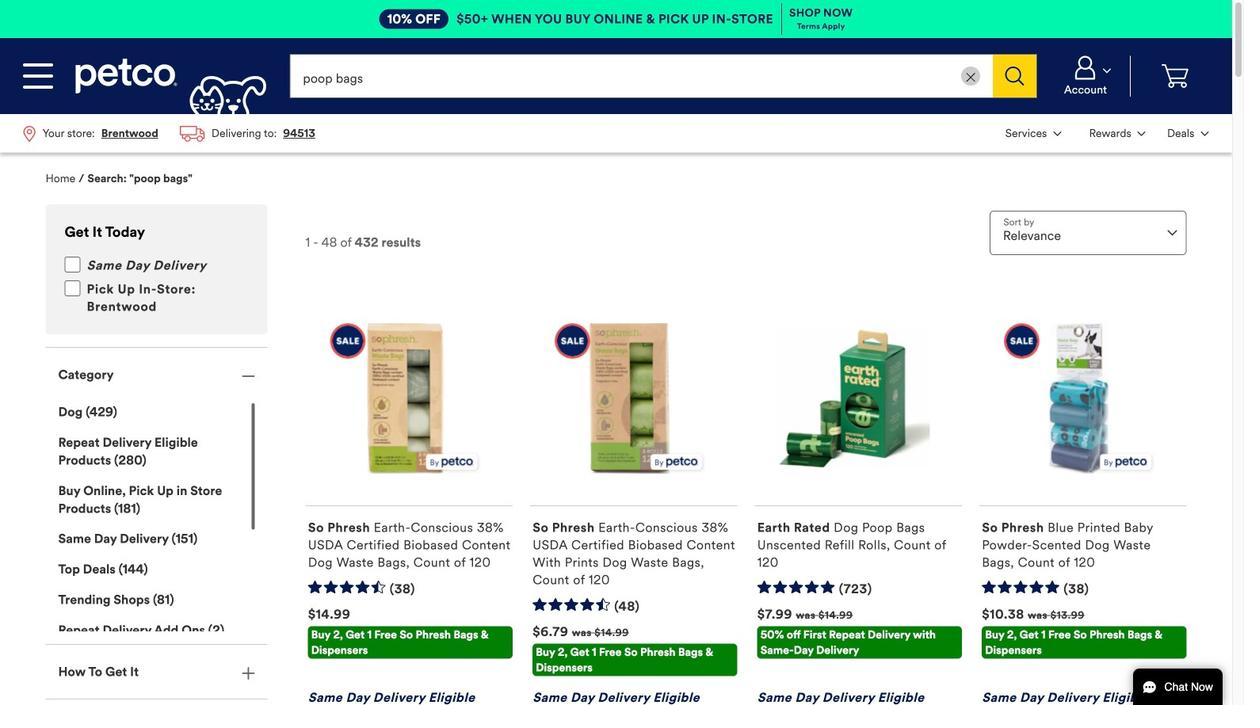 Task type: describe. For each thing, give the bounding box(es) containing it.
2 list from the left
[[995, 114, 1220, 152]]

clear search field text image
[[967, 73, 976, 82]]

search image
[[1006, 67, 1025, 86]]



Task type: vqa. For each thing, say whether or not it's contained in the screenshot.
Using
no



Task type: locate. For each thing, give the bounding box(es) containing it.
list
[[13, 114, 326, 153], [995, 114, 1220, 152]]

1 list from the left
[[13, 114, 326, 153]]

Search search field
[[290, 54, 993, 98]]

1 horizontal spatial list
[[995, 114, 1220, 152]]

0 horizontal spatial list
[[13, 114, 326, 153]]



